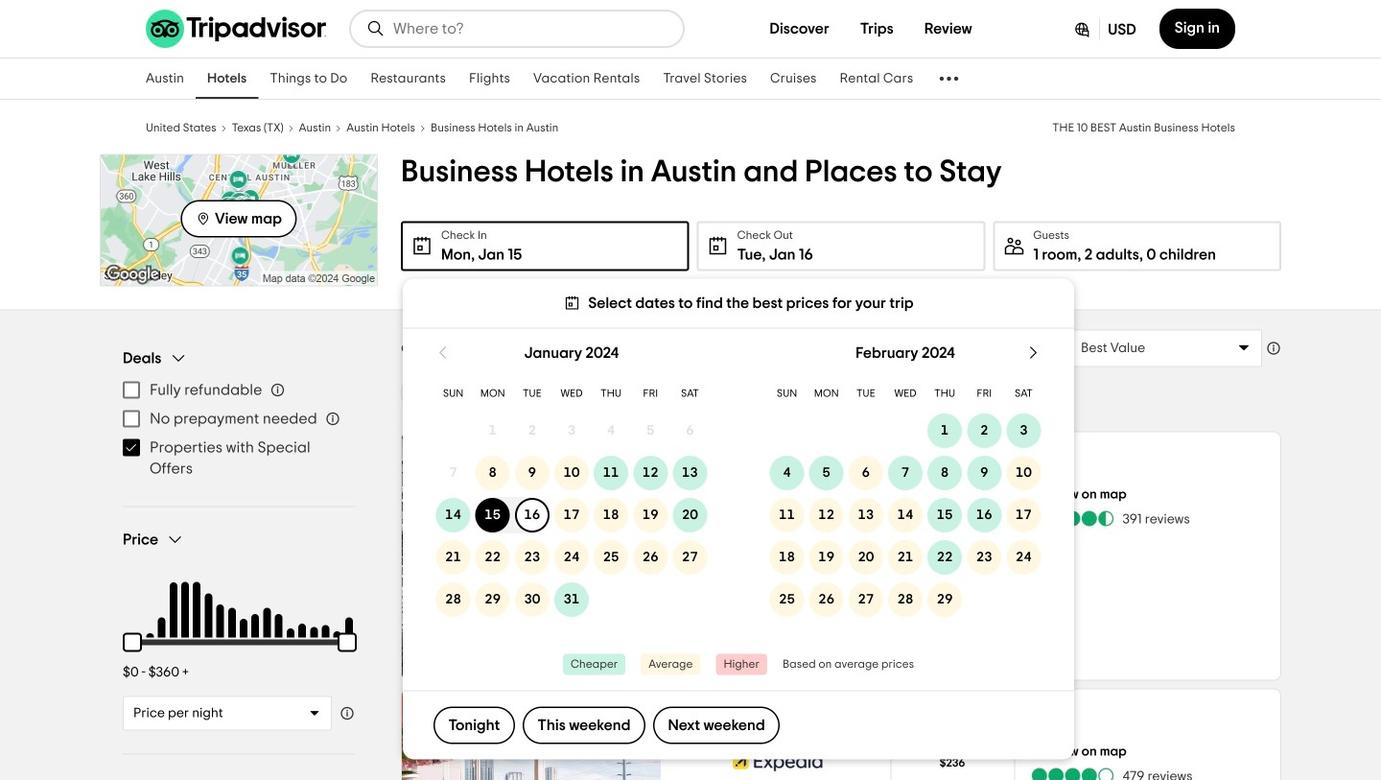 Task type: describe. For each thing, give the bounding box(es) containing it.
february 28, 2024 cell
[[886, 582, 925, 617]]

row group for 2nd grid from right
[[434, 410, 710, 621]]

0 vertical spatial group
[[123, 349, 355, 483]]

next month image
[[1025, 343, 1044, 362]]

2 grid from the left
[[768, 329, 1044, 621]]

carousel of images figure
[[402, 432, 661, 680]]

2 save to a trip image from the top
[[623, 705, 646, 728]]

minimum price slider
[[111, 621, 154, 663]]

4.0 of 5 bubbles. 479 reviews element
[[1031, 766, 1193, 780]]

maximum price slider
[[326, 621, 368, 663]]

1 save to a trip image from the top
[[623, 448, 646, 471]]

row group for second grid
[[768, 410, 1044, 621]]

tripadvisor image
[[146, 10, 326, 48]]

4.5 of 5 bubbles. 391 reviews element
[[1031, 509, 1190, 528]]



Task type: vqa. For each thing, say whether or not it's contained in the screenshot.
previous month "image"
yes



Task type: locate. For each thing, give the bounding box(es) containing it.
february 29, 2024 cell
[[925, 582, 965, 617]]

2 row group from the left
[[768, 410, 1044, 621]]

row
[[434, 378, 710, 410], [768, 378, 1044, 410], [434, 410, 710, 452], [768, 410, 1044, 452], [434, 452, 710, 494], [768, 452, 1044, 494], [434, 494, 710, 536], [768, 494, 1044, 536], [434, 536, 710, 578], [768, 536, 1044, 578], [434, 578, 710, 621], [768, 578, 1044, 621]]

1 vertical spatial save to a trip image
[[623, 705, 646, 728]]

Search search field
[[393, 20, 668, 37]]

1 vertical spatial group
[[111, 530, 368, 731]]

save to a trip image
[[623, 448, 646, 471], [623, 705, 646, 728]]

exterior image
[[402, 432, 661, 680]]

row group
[[434, 410, 710, 621], [768, 410, 1044, 621]]

canopy image
[[733, 486, 823, 524]]

1 grid from the left
[[434, 329, 710, 621]]

None search field
[[351, 12, 683, 46]]

menu
[[123, 376, 355, 483]]

1 row group from the left
[[434, 410, 710, 621]]

previous month image
[[434, 343, 453, 362]]

0 vertical spatial save to a trip image
[[623, 448, 646, 471]]

0 horizontal spatial grid
[[434, 329, 710, 621]]

expedia.com image
[[733, 743, 823, 780]]

1 horizontal spatial row group
[[768, 410, 1044, 621]]

1 horizontal spatial grid
[[768, 329, 1044, 621]]

group
[[123, 349, 355, 483], [111, 530, 368, 731]]

0 horizontal spatial row group
[[434, 410, 710, 621]]

grid
[[434, 329, 710, 621], [768, 329, 1044, 621]]

search image
[[367, 19, 386, 38]]



